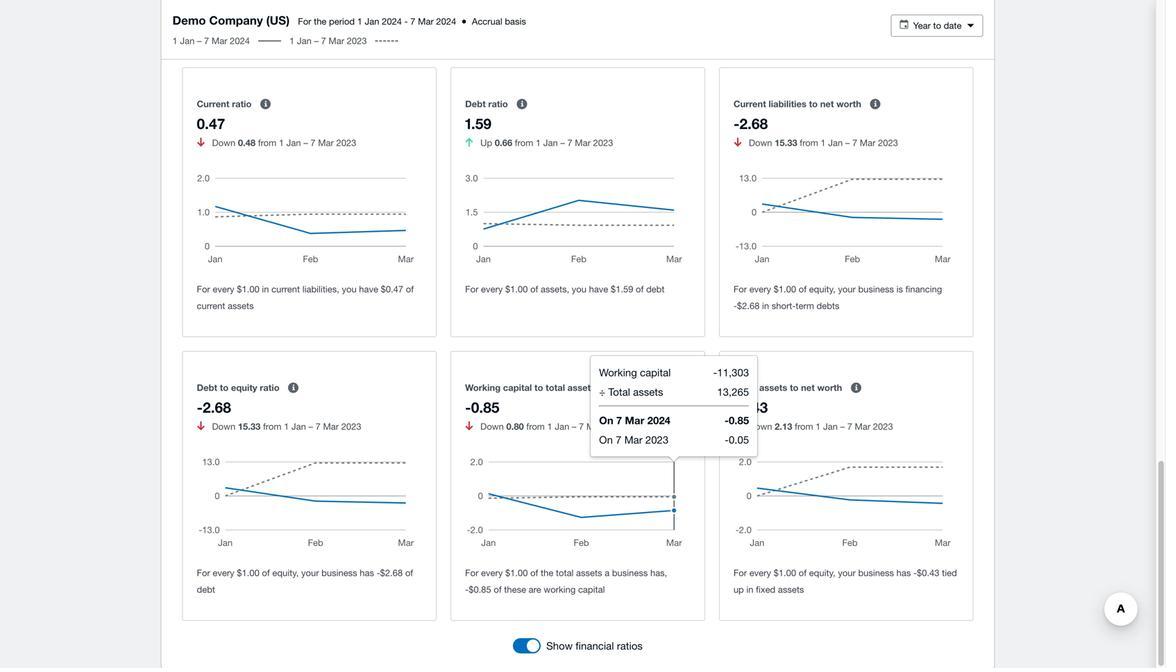 Task type: vqa. For each thing, say whether or not it's contained in the screenshot.


Task type: describe. For each thing, give the bounding box(es) containing it.
current inside of current assets
[[197, 301, 225, 312]]

0 vertical spatial current
[[272, 284, 300, 295]]

negative sentiment image for debt to equity ratio
[[197, 422, 205, 431]]

more information image for 0.85
[[596, 374, 624, 402]]

1 jan – 7 mar 2023
[[290, 35, 367, 46]]

debt for 1.59
[[465, 99, 486, 109]]

your for -
[[838, 284, 856, 295]]

0.05
[[729, 434, 749, 446]]

1 vertical spatial $2.68
[[380, 568, 403, 579]]

11,303
[[717, 367, 749, 379]]

in inside for every $1.00 of equity, your business is financing -$2.68 in short-term debts
[[762, 301, 769, 312]]

assets down working capital at the bottom of page
[[633, 386, 663, 398]]

jan for debt to equity ratio
[[292, 422, 306, 432]]

the inside for every $1.00 of the total assets a business has, -$0.85 of these are working capital
[[541, 568, 554, 579]]

fixed assets to net worth
[[734, 383, 843, 394]]

has for -0.43
[[897, 568, 911, 579]]

2024 left accrual on the left
[[436, 16, 456, 27]]

-0.85 for working capital to total assets
[[465, 399, 500, 416]]

2023 for fixed assets to net worth
[[873, 422, 893, 432]]

your for $2.68
[[301, 568, 319, 579]]

liabilities,
[[303, 284, 339, 295]]

– for debt to equity ratio
[[309, 422, 313, 432]]

from for current liabilities to net worth
[[800, 138, 819, 148]]

basis
[[505, 16, 526, 27]]

date
[[944, 20, 962, 31]]

assets,
[[541, 284, 570, 295]]

working capital to total assets
[[465, 383, 596, 394]]

demo company (us)
[[173, 13, 290, 27]]

jan for working capital to total assets
[[555, 422, 570, 432]]

for every $1.00 of the total assets a business has, -$0.85 of these are working capital
[[465, 568, 668, 596]]

negative sentiment image for current ratio
[[197, 138, 205, 147]]

-11,303
[[713, 367, 749, 379]]

from for fixed assets to net worth
[[795, 422, 814, 432]]

tied up in fixed assets
[[734, 568, 957, 596]]

current for 0.47
[[197, 99, 229, 109]]

for for for every $1.00 of the total assets a business has, -$0.85 of these are working capital
[[465, 568, 479, 579]]

down for capital
[[481, 422, 504, 432]]

fixed
[[734, 383, 757, 394]]

÷
[[599, 386, 606, 398]]

2.13
[[775, 422, 793, 432]]

is
[[897, 284, 903, 295]]

capital inside for every $1.00 of the total assets a business has, -$0.85 of these are working capital
[[578, 585, 605, 596]]

for for for every $1.00 of equity, your business has -$2.68
[[197, 568, 210, 579]]

0.85 for on
[[729, 415, 749, 427]]

0.48
[[238, 138, 256, 148]]

-2.68 for current
[[734, 115, 768, 132]]

15.33 for to
[[775, 138, 798, 148]]

1 horizontal spatial ratios
[[617, 640, 643, 653]]

of current assets
[[197, 284, 414, 312]]

for every $1.00 of equity, your business is financing -$2.68 in short-term debts
[[734, 284, 943, 312]]

2023 for working capital to total assets
[[605, 422, 625, 432]]

2024 right 'period'
[[382, 16, 402, 27]]

-2.68 for debt
[[197, 399, 231, 416]]

current ratio
[[197, 99, 252, 109]]

down for ratio
[[212, 138, 236, 148]]

working capital
[[599, 367, 671, 379]]

to for -0.43
[[790, 383, 799, 394]]

ratio for 0.47
[[232, 99, 252, 109]]

worth for -2.68
[[837, 99, 862, 109]]

financial
[[576, 640, 614, 653]]

– for current ratio
[[304, 138, 308, 148]]

from for working capital to total assets
[[527, 422, 545, 432]]

13,265
[[718, 386, 749, 398]]

– for debt ratio
[[561, 138, 565, 148]]

from for current ratio
[[258, 138, 277, 148]]

term
[[796, 301, 814, 312]]

$1.00 for for every $1.00 of equity, your business is financing -$2.68 in short-term debts
[[774, 284, 797, 295]]

show financial ratios
[[547, 640, 643, 653]]

0.43
[[740, 399, 768, 416]]

2023 for current liabilities to net worth
[[878, 138, 898, 148]]

to for -2.68
[[809, 99, 818, 109]]

down 0.48 from 1 jan – 7 mar 2023
[[212, 138, 356, 148]]

assets inside of current assets
[[228, 301, 254, 312]]

$0.47
[[381, 284, 404, 295]]

for every $1.00 in current liabilities, you have $0.47
[[197, 284, 404, 295]]

2023 for debt ratio
[[593, 138, 613, 148]]

-0.43
[[734, 399, 768, 416]]

year to date button
[[891, 15, 984, 37]]

1 horizontal spatial ratio
[[260, 383, 280, 394]]

total
[[609, 386, 631, 398]]

2 you from the left
[[572, 284, 587, 295]]

down 15.33 from 1 jan – 7 mar 2023 for ratio
[[212, 422, 362, 432]]

debt ratio
[[465, 99, 508, 109]]

1 for current liabilities to net worth
[[821, 138, 826, 148]]

business inside for every $1.00 of the total assets a business has, -$0.85 of these are working capital
[[612, 568, 648, 579]]

jan for debt ratio
[[544, 138, 558, 148]]

$1.00 for for every $1.00 of the total assets a business has, -$0.85 of these are working capital
[[505, 568, 528, 579]]

1 for fixed assets to net worth
[[816, 422, 821, 432]]

more information image for 0.43
[[843, 374, 870, 402]]

assets inside for every $1.00 of the total assets a business has, -$0.85 of these are working capital
[[576, 568, 602, 579]]

2 have from the left
[[589, 284, 608, 295]]

assets up 0.43
[[760, 383, 788, 394]]

more information image for 1.59
[[508, 90, 536, 118]]

a
[[605, 568, 610, 579]]

down 2.13 from 1 jan – 7 mar 2023
[[749, 422, 893, 432]]

capital for -0.85
[[503, 383, 532, 394]]

0 horizontal spatial the
[[314, 16, 327, 27]]

0 vertical spatial ratios
[[236, 43, 268, 57]]

to inside popup button
[[934, 20, 942, 31]]

from for debt to equity ratio
[[263, 422, 282, 432]]

$1.00 for for every $1.00 in current liabilities, you have $0.47
[[237, 284, 260, 295]]

1.59
[[465, 115, 492, 132]]

– for fixed assets to net worth
[[841, 422, 845, 432]]

company
[[209, 13, 263, 27]]



Task type: locate. For each thing, give the bounding box(es) containing it.
total up working
[[556, 568, 574, 579]]

debt for -2.68
[[197, 383, 217, 394]]

working
[[599, 367, 637, 379], [465, 383, 501, 394]]

0.85 up negative sentiment image
[[471, 399, 500, 416]]

for for for every $1.00 of equity, your business is financing -$2.68 in short-term debts
[[734, 284, 747, 295]]

1 vertical spatial on
[[599, 434, 613, 446]]

15.33 down equity
[[238, 422, 261, 432]]

has,
[[651, 568, 668, 579]]

more information image up the 0.66
[[508, 90, 536, 118]]

financial
[[182, 43, 233, 57]]

worth right liabilities
[[837, 99, 862, 109]]

jan
[[365, 16, 379, 27], [180, 35, 195, 46], [297, 35, 312, 46], [287, 138, 301, 148], [544, 138, 558, 148], [829, 138, 843, 148], [292, 422, 306, 432], [555, 422, 570, 432], [824, 422, 838, 432]]

to
[[934, 20, 942, 31], [809, 99, 818, 109], [220, 383, 229, 394], [535, 383, 543, 394], [790, 383, 799, 394]]

1 horizontal spatial you
[[572, 284, 587, 295]]

negative sentiment image for fixed assets to net worth
[[734, 422, 742, 431]]

debts
[[817, 301, 840, 312]]

0 vertical spatial on
[[599, 415, 614, 427]]

0.85 for working capital to total assets
[[471, 399, 500, 416]]

for for for every $1.00 in current liabilities, you have $0.47
[[197, 284, 210, 295]]

capital for -11,303
[[640, 367, 671, 379]]

fixed
[[756, 585, 776, 596]]

$1.00
[[237, 284, 260, 295], [505, 284, 528, 295], [774, 284, 797, 295], [237, 568, 260, 579], [505, 568, 528, 579], [774, 568, 797, 579]]

from
[[258, 138, 277, 148], [515, 138, 533, 148], [800, 138, 819, 148], [263, 422, 282, 432], [527, 422, 545, 432], [795, 422, 814, 432]]

1 vertical spatial in
[[762, 301, 769, 312]]

0.66
[[495, 138, 513, 148]]

period
[[329, 16, 355, 27]]

on down on 7 mar 2024
[[599, 434, 613, 446]]

from right the 0.66
[[515, 138, 533, 148]]

0.85 up 0.05
[[729, 415, 749, 427]]

debt
[[465, 99, 486, 109], [197, 383, 217, 394]]

of inside of current assets
[[406, 284, 414, 295]]

on for on 7 mar 2023
[[599, 434, 613, 446]]

equity, inside for every $1.00 of equity, your business is financing -$2.68 in short-term debts
[[809, 284, 836, 295]]

every inside for every $1.00 of the total assets a business has, -$0.85 of these are working capital
[[481, 568, 503, 579]]

$1.00 for for every $1.00 of equity, your business has -$2.68
[[237, 568, 260, 579]]

0 horizontal spatial net
[[801, 383, 815, 394]]

for inside for every $1.00 of equity, your business is financing -$2.68 in short-term debts
[[734, 284, 747, 295]]

for for for the period 1 jan 2024 - 7 mar 2024  ●  accrual basis
[[298, 16, 311, 27]]

ratio up 1.59
[[488, 99, 508, 109]]

on 7 mar 2024
[[599, 415, 671, 427]]

1 vertical spatial capital
[[503, 383, 532, 394]]

the
[[314, 16, 327, 27], [541, 568, 554, 579]]

equity, for tied up in fixed assets
[[809, 568, 836, 579]]

working for -11,303
[[599, 367, 637, 379]]

2.68 for current
[[740, 115, 768, 132]]

in left short-
[[762, 301, 769, 312]]

assets left a
[[576, 568, 602, 579]]

$1.00 for for every $1.00 of equity, your business has -$0.43
[[774, 568, 797, 579]]

– for current liabilities to net worth
[[846, 138, 850, 148]]

current for -2.68
[[734, 99, 766, 109]]

1 vertical spatial working
[[465, 383, 501, 394]]

1 vertical spatial ratios
[[617, 640, 643, 653]]

the up are
[[541, 568, 554, 579]]

0 horizontal spatial $2.68
[[380, 568, 403, 579]]

assets down 'for every $1.00 in current liabilities, you have $0.47' at left
[[228, 301, 254, 312]]

you
[[342, 284, 357, 295], [572, 284, 587, 295]]

up
[[734, 585, 744, 596]]

of inside for every $1.00 of equity, your business is financing -$2.68 in short-term debts
[[799, 284, 807, 295]]

for the period 1 jan 2024 - 7 mar 2024  ●  accrual basis
[[298, 16, 526, 27]]

capital up 0.80
[[503, 383, 532, 394]]

1 have from the left
[[359, 284, 378, 295]]

financing
[[906, 284, 943, 295]]

0.47
[[197, 115, 225, 132]]

on
[[599, 415, 614, 427], [599, 434, 613, 446]]

more information image
[[252, 90, 279, 118], [508, 90, 536, 118], [280, 374, 307, 402]]

have left $0.47
[[359, 284, 378, 295]]

negative sentiment image
[[466, 422, 473, 431]]

have left $1.59
[[589, 284, 608, 295]]

2 horizontal spatial ratio
[[488, 99, 508, 109]]

-2.68 down current liabilities to net worth
[[734, 115, 768, 132]]

÷ total assets
[[599, 386, 663, 398]]

worth up down 2.13 from 1 jan – 7 mar 2023
[[818, 383, 843, 394]]

0 vertical spatial working
[[599, 367, 637, 379]]

$0.43
[[917, 568, 940, 579]]

from right 2.13
[[795, 422, 814, 432]]

for every $1.00 of equity, your business has -$0.43
[[734, 568, 940, 579]]

0 vertical spatial debt
[[465, 99, 486, 109]]

0 horizontal spatial debt
[[197, 383, 217, 394]]

1 vertical spatial down 15.33 from 1 jan – 7 mar 2023
[[212, 422, 362, 432]]

1 vertical spatial worth
[[818, 383, 843, 394]]

1 vertical spatial -2.68
[[197, 399, 231, 416]]

0 horizontal spatial capital
[[503, 383, 532, 394]]

0 vertical spatial worth
[[837, 99, 862, 109]]

in left liabilities,
[[262, 284, 269, 295]]

2023
[[347, 35, 367, 46], [336, 138, 356, 148], [593, 138, 613, 148], [878, 138, 898, 148], [341, 422, 362, 432], [605, 422, 625, 432], [873, 422, 893, 432], [646, 434, 669, 446]]

0 vertical spatial capital
[[640, 367, 671, 379]]

business for of debt
[[322, 568, 357, 579]]

every for for every $1.00 of the total assets a business has, -$0.85 of these are working capital
[[481, 568, 503, 579]]

1 horizontal spatial down 15.33 from 1 jan – 7 mar 2023
[[749, 138, 898, 148]]

tied
[[942, 568, 957, 579]]

-0.85 for on
[[725, 415, 749, 427]]

for every $1.00 of equity, your business has -$2.68
[[197, 568, 403, 579]]

1 horizontal spatial current
[[734, 99, 766, 109]]

for inside for every $1.00 of the total assets a business has, -$0.85 of these are working capital
[[465, 568, 479, 579]]

$2.68 inside for every $1.00 of equity, your business is financing -$2.68 in short-term debts
[[737, 301, 760, 312]]

0 horizontal spatial in
[[262, 284, 269, 295]]

capital up '÷ total assets'
[[640, 367, 671, 379]]

0 horizontal spatial ratio
[[232, 99, 252, 109]]

1 vertical spatial total
[[556, 568, 574, 579]]

these
[[504, 585, 526, 596]]

$1.59
[[611, 284, 634, 295]]

accrual
[[472, 16, 503, 27]]

15.33 for equity
[[238, 422, 261, 432]]

up
[[481, 138, 493, 148]]

negative sentiment image for current liabilities to net worth
[[734, 138, 742, 147]]

down left 0.48
[[212, 138, 236, 148]]

- inside for every $1.00 of the total assets a business has, -$0.85 of these are working capital
[[465, 585, 469, 596]]

from for debt ratio
[[515, 138, 533, 148]]

down 0.80 from 1 jan – 7 mar 2023
[[481, 422, 625, 432]]

ratios
[[236, 43, 268, 57], [617, 640, 643, 653]]

business inside for every $1.00 of equity, your business is financing -$2.68 in short-term debts
[[859, 284, 894, 295]]

ratio for 1.59
[[488, 99, 508, 109]]

every for for every $1.00 of equity, your business has -$2.68
[[213, 568, 234, 579]]

1 vertical spatial debt
[[197, 585, 215, 596]]

every for for every $1.00 in current liabilities, you have $0.47
[[213, 284, 234, 295]]

1 horizontal spatial have
[[589, 284, 608, 295]]

show
[[547, 640, 573, 653]]

0 horizontal spatial 2.68
[[203, 399, 231, 416]]

assets left ÷
[[568, 383, 596, 394]]

to up down 0.80 from 1 jan – 7 mar 2023
[[535, 383, 543, 394]]

from right 0.80
[[527, 422, 545, 432]]

0 horizontal spatial 0.85
[[471, 399, 500, 416]]

net
[[821, 99, 834, 109], [801, 383, 815, 394]]

0 vertical spatial -2.68
[[734, 115, 768, 132]]

0 horizontal spatial has
[[360, 568, 374, 579]]

1 horizontal spatial working
[[599, 367, 637, 379]]

1 vertical spatial the
[[541, 568, 554, 579]]

1 horizontal spatial current
[[272, 284, 300, 295]]

of
[[406, 284, 414, 295], [531, 284, 538, 295], [636, 284, 644, 295], [799, 284, 807, 295], [262, 568, 270, 579], [405, 568, 413, 579], [531, 568, 538, 579], [799, 568, 807, 579], [494, 585, 502, 596]]

2024 down the company
[[230, 35, 250, 46]]

from down debt to equity ratio
[[263, 422, 282, 432]]

working for -0.85
[[465, 383, 501, 394]]

jan for current ratio
[[287, 138, 301, 148]]

0 horizontal spatial -0.85
[[465, 399, 500, 416]]

1 on from the top
[[599, 415, 614, 427]]

current
[[272, 284, 300, 295], [197, 301, 225, 312]]

1 horizontal spatial $2.68
[[737, 301, 760, 312]]

1 vertical spatial net
[[801, 383, 815, 394]]

working
[[544, 585, 576, 596]]

down 15.33 from 1 jan – 7 mar 2023 down current liabilities to net worth
[[749, 138, 898, 148]]

0 horizontal spatial debt
[[197, 585, 215, 596]]

year to date
[[914, 20, 962, 31]]

2023 for current ratio
[[336, 138, 356, 148]]

equity, for in short-term debts
[[809, 284, 836, 295]]

total
[[546, 383, 565, 394], [556, 568, 574, 579]]

down down 0.43
[[749, 422, 773, 432]]

- inside for every $1.00 of equity, your business is financing -$2.68 in short-term debts
[[734, 301, 737, 312]]

debt to equity ratio
[[197, 383, 280, 394]]

on 7 mar 2023
[[599, 434, 669, 446]]

are
[[529, 585, 541, 596]]

working up total
[[599, 367, 637, 379]]

down
[[212, 138, 236, 148], [749, 138, 773, 148], [212, 422, 236, 432], [481, 422, 504, 432], [749, 422, 773, 432]]

positive sentiment image
[[466, 138, 473, 147]]

2.68 down current liabilities to net worth
[[740, 115, 768, 132]]

15.33 down liabilities
[[775, 138, 798, 148]]

ratio right equity
[[260, 383, 280, 394]]

net for 2.68
[[821, 99, 834, 109]]

1 for debt ratio
[[536, 138, 541, 148]]

-0.85 up -0.05
[[725, 415, 749, 427]]

down right negative sentiment image
[[481, 422, 504, 432]]

2 current from the left
[[734, 99, 766, 109]]

1 has from the left
[[360, 568, 374, 579]]

1 vertical spatial 2.68
[[203, 399, 231, 416]]

2.68 for debt
[[203, 399, 231, 416]]

equity,
[[809, 284, 836, 295], [272, 568, 299, 579], [809, 568, 836, 579]]

1 horizontal spatial has
[[897, 568, 911, 579]]

(us)
[[266, 13, 290, 27]]

to right 'year'
[[934, 20, 942, 31]]

2 on from the top
[[599, 434, 613, 446]]

0 vertical spatial 2.68
[[740, 115, 768, 132]]

from down current liabilities to net worth
[[800, 138, 819, 148]]

1 horizontal spatial 0.85
[[729, 415, 749, 427]]

0 horizontal spatial down 15.33 from 1 jan – 7 mar 2023
[[212, 422, 362, 432]]

2 vertical spatial in
[[747, 585, 754, 596]]

has
[[360, 568, 374, 579], [897, 568, 911, 579]]

current left liabilities
[[734, 99, 766, 109]]

business for tied up in fixed assets
[[859, 568, 894, 579]]

net up down 2.13 from 1 jan – 7 mar 2023
[[801, 383, 815, 394]]

1 vertical spatial 15.33
[[238, 422, 261, 432]]

for
[[298, 16, 311, 27], [197, 284, 210, 295], [465, 284, 479, 295], [734, 284, 747, 295], [197, 568, 210, 579], [465, 568, 479, 579], [734, 568, 747, 579]]

1 for current ratio
[[279, 138, 284, 148]]

0 horizontal spatial current
[[197, 99, 229, 109]]

net right liabilities
[[821, 99, 834, 109]]

assets right fixed
[[778, 585, 804, 596]]

of inside of debt
[[405, 568, 413, 579]]

-2.68
[[734, 115, 768, 132], [197, 399, 231, 416]]

working up negative sentiment image
[[465, 383, 501, 394]]

ratios down the company
[[236, 43, 268, 57]]

net for 0.43
[[801, 383, 815, 394]]

on down ÷
[[599, 415, 614, 427]]

debt
[[646, 284, 665, 295], [197, 585, 215, 596]]

1 horizontal spatial debt
[[646, 284, 665, 295]]

down for assets
[[749, 422, 773, 432]]

1 jan – 7 mar 2024
[[173, 35, 250, 46]]

-0.85
[[465, 399, 500, 416], [725, 415, 749, 427]]

negative sentiment image
[[197, 138, 205, 147], [734, 138, 742, 147], [197, 422, 205, 431], [734, 422, 742, 431]]

debt up 1.59
[[465, 99, 486, 109]]

every for for every $1.00 of equity, your business has -$0.43
[[750, 568, 771, 579]]

0 vertical spatial total
[[546, 383, 565, 394]]

1 horizontal spatial in
[[747, 585, 754, 596]]

more information image for 0.47
[[252, 90, 279, 118]]

0 horizontal spatial you
[[342, 284, 357, 295]]

down 15.33 from 1 jan – 7 mar 2023 down equity
[[212, 422, 362, 432]]

-2.68 down debt to equity ratio
[[197, 399, 231, 416]]

down down liabilities
[[749, 138, 773, 148]]

0 vertical spatial net
[[821, 99, 834, 109]]

total up down 0.80 from 1 jan – 7 mar 2023
[[546, 383, 565, 394]]

2 vertical spatial capital
[[578, 585, 605, 596]]

0 vertical spatial 15.33
[[775, 138, 798, 148]]

more information image for -2.68
[[280, 374, 307, 402]]

have
[[359, 284, 378, 295], [589, 284, 608, 295]]

mar
[[418, 16, 434, 27], [212, 35, 227, 46], [329, 35, 344, 46], [318, 138, 334, 148], [575, 138, 591, 148], [860, 138, 876, 148], [625, 415, 645, 427], [323, 422, 339, 432], [587, 422, 602, 432], [855, 422, 871, 432], [625, 434, 643, 446]]

1 current from the left
[[197, 99, 229, 109]]

total inside for every $1.00 of the total assets a business has, -$0.85 of these are working capital
[[556, 568, 574, 579]]

1 horizontal spatial the
[[541, 568, 554, 579]]

2024 up on 7 mar 2023
[[648, 415, 671, 427]]

your for $0.43
[[838, 568, 856, 579]]

year
[[914, 20, 931, 31]]

1 horizontal spatial debt
[[465, 99, 486, 109]]

0 horizontal spatial working
[[465, 383, 501, 394]]

1 for debt to equity ratio
[[284, 422, 289, 432]]

2 horizontal spatial in
[[762, 301, 769, 312]]

liabilities
[[769, 99, 807, 109]]

0 horizontal spatial -2.68
[[197, 399, 231, 416]]

from right 0.48
[[258, 138, 277, 148]]

in inside tied up in fixed assets
[[747, 585, 754, 596]]

0 vertical spatial down 15.33 from 1 jan – 7 mar 2023
[[749, 138, 898, 148]]

2 horizontal spatial capital
[[640, 367, 671, 379]]

business
[[859, 284, 894, 295], [322, 568, 357, 579], [612, 568, 648, 579], [859, 568, 894, 579]]

to left equity
[[220, 383, 229, 394]]

0 vertical spatial debt
[[646, 284, 665, 295]]

demo
[[173, 13, 206, 27]]

capital down a
[[578, 585, 605, 596]]

$1.00 for for every $1.00 of assets, you have $1.59 of debt
[[505, 284, 528, 295]]

1 vertical spatial debt
[[197, 383, 217, 394]]

current up 0.47
[[197, 99, 229, 109]]

1 horizontal spatial -0.85
[[725, 415, 749, 427]]

2024
[[382, 16, 402, 27], [436, 16, 456, 27], [230, 35, 250, 46], [648, 415, 671, 427]]

has for -2.68
[[360, 568, 374, 579]]

for for for every $1.00 of equity, your business has -$0.43
[[734, 568, 747, 579]]

1 vertical spatial current
[[197, 301, 225, 312]]

for every $1.00 of assets, you have $1.59 of debt
[[465, 284, 665, 295]]

7
[[411, 16, 416, 27], [204, 35, 209, 46], [321, 35, 326, 46], [311, 138, 316, 148], [568, 138, 573, 148], [853, 138, 858, 148], [617, 415, 622, 427], [316, 422, 321, 432], [579, 422, 584, 432], [848, 422, 853, 432], [616, 434, 622, 446]]

$1.00 inside for every $1.00 of the total assets a business has, -$0.85 of these are working capital
[[505, 568, 528, 579]]

0 horizontal spatial ratios
[[236, 43, 268, 57]]

debt left equity
[[197, 383, 217, 394]]

0 horizontal spatial have
[[359, 284, 378, 295]]

worth for -0.43
[[818, 383, 843, 394]]

0 vertical spatial $2.68
[[737, 301, 760, 312]]

you right assets,
[[572, 284, 587, 295]]

ratio up 0.48
[[232, 99, 252, 109]]

capital
[[640, 367, 671, 379], [503, 383, 532, 394], [578, 585, 605, 596]]

– for working capital to total assets
[[572, 422, 577, 432]]

every for for every $1.00 of equity, your business is financing -$2.68 in short-term debts
[[750, 284, 771, 295]]

down down debt to equity ratio
[[212, 422, 236, 432]]

1 you from the left
[[342, 284, 357, 295]]

more information image up down 0.48 from 1 jan – 7 mar 2023
[[252, 90, 279, 118]]

2.68
[[740, 115, 768, 132], [203, 399, 231, 416]]

15.33
[[775, 138, 798, 148], [238, 422, 261, 432]]

jan for fixed assets to net worth
[[824, 422, 838, 432]]

1 horizontal spatial net
[[821, 99, 834, 109]]

the up the 1 jan – 7 mar 2023
[[314, 16, 327, 27]]

1 horizontal spatial 2.68
[[740, 115, 768, 132]]

down for to
[[212, 422, 236, 432]]

0 vertical spatial in
[[262, 284, 269, 295]]

ratio
[[232, 99, 252, 109], [488, 99, 508, 109], [260, 383, 280, 394]]

your inside for every $1.00 of equity, your business is financing -$2.68 in short-term debts
[[838, 284, 856, 295]]

for for for every $1.00 of assets, you have $1.59 of debt
[[465, 284, 479, 295]]

every inside for every $1.00 of equity, your business is financing -$2.68 in short-term debts
[[750, 284, 771, 295]]

down for liabilities
[[749, 138, 773, 148]]

short-
[[772, 301, 796, 312]]

0 horizontal spatial current
[[197, 301, 225, 312]]

assets inside tied up in fixed assets
[[778, 585, 804, 596]]

more information image for 2.68
[[862, 90, 889, 118]]

1 for working capital to total assets
[[548, 422, 553, 432]]

2 has from the left
[[897, 568, 911, 579]]

2023 for debt to equity ratio
[[341, 422, 362, 432]]

current
[[197, 99, 229, 109], [734, 99, 766, 109]]

$1.00 inside for every $1.00 of equity, your business is financing -$2.68 in short-term debts
[[774, 284, 797, 295]]

$0.85
[[469, 585, 491, 596]]

more information image
[[862, 90, 889, 118], [596, 374, 624, 402], [843, 374, 870, 402]]

ratios right 'financial'
[[617, 640, 643, 653]]

-0.05
[[725, 434, 749, 446]]

-0.85 up negative sentiment image
[[465, 399, 500, 416]]

0 vertical spatial the
[[314, 16, 327, 27]]

0.85
[[471, 399, 500, 416], [729, 415, 749, 427]]

0.80
[[507, 422, 524, 432]]

equity
[[231, 383, 257, 394]]

in right up
[[747, 585, 754, 596]]

on for on 7 mar 2024
[[599, 415, 614, 427]]

more information image right equity
[[280, 374, 307, 402]]

2.68 down debt to equity ratio
[[203, 399, 231, 416]]

every for for every $1.00 of assets, you have $1.59 of debt
[[481, 284, 503, 295]]

to right liabilities
[[809, 99, 818, 109]]

you right liabilities,
[[342, 284, 357, 295]]

to up 2.13
[[790, 383, 799, 394]]

up 0.66 from 1 jan – 7 mar 2023
[[481, 138, 613, 148]]

to for -0.85
[[535, 383, 543, 394]]

of debt
[[197, 568, 413, 596]]

current liabilities to net worth
[[734, 99, 862, 109]]

1
[[357, 16, 362, 27], [173, 35, 178, 46], [290, 35, 295, 46], [279, 138, 284, 148], [536, 138, 541, 148], [821, 138, 826, 148], [284, 422, 289, 432], [548, 422, 553, 432], [816, 422, 821, 432]]

jan for current liabilities to net worth
[[829, 138, 843, 148]]

1 horizontal spatial 15.33
[[775, 138, 798, 148]]

financial ratios
[[182, 43, 268, 57]]

worth
[[837, 99, 862, 109], [818, 383, 843, 394]]

1 horizontal spatial capital
[[578, 585, 605, 596]]

equity, for of debt
[[272, 568, 299, 579]]

–
[[197, 35, 202, 46], [314, 35, 319, 46], [304, 138, 308, 148], [561, 138, 565, 148], [846, 138, 850, 148], [309, 422, 313, 432], [572, 422, 577, 432], [841, 422, 845, 432]]

1 horizontal spatial -2.68
[[734, 115, 768, 132]]

debt inside of debt
[[197, 585, 215, 596]]

0 horizontal spatial 15.33
[[238, 422, 261, 432]]

business for in short-term debts
[[859, 284, 894, 295]]

down 15.33 from 1 jan – 7 mar 2023 for net
[[749, 138, 898, 148]]



